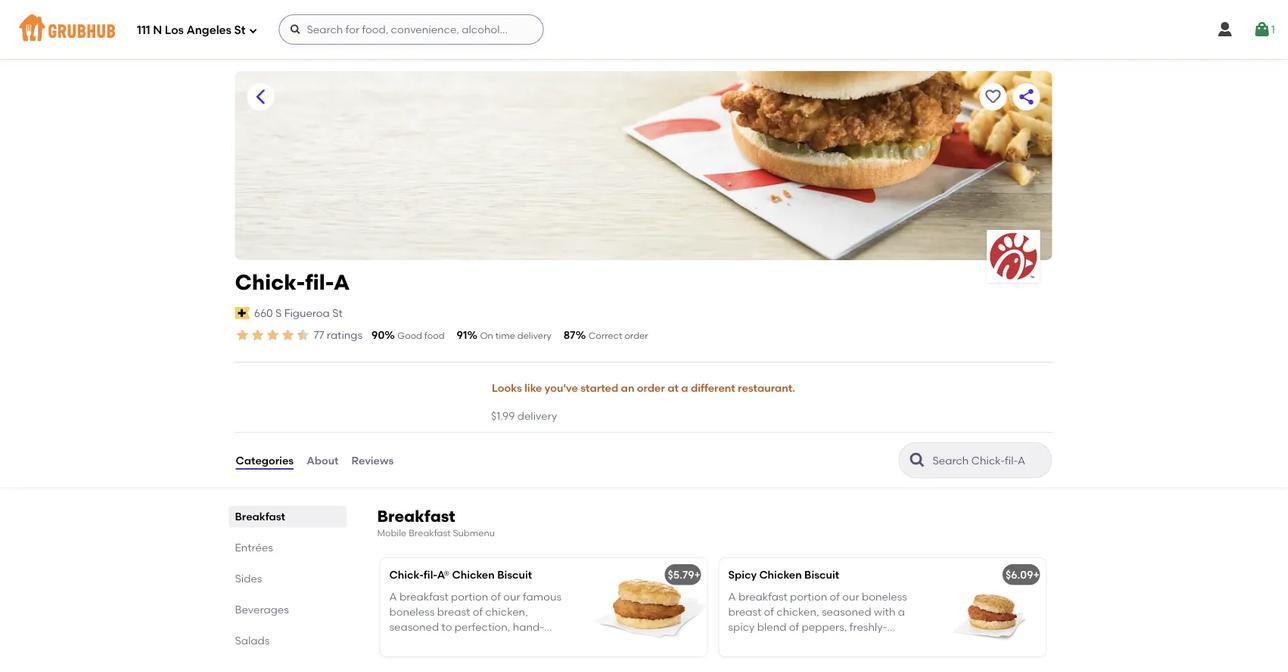 Task type: vqa. For each thing, say whether or not it's contained in the screenshot.
Fred's Liquor & Delicatessen logo
no



Task type: describe. For each thing, give the bounding box(es) containing it.
about
[[307, 454, 339, 467]]

los
[[165, 24, 184, 37]]

$6.09
[[1006, 569, 1034, 582]]

breakfast for breakfast
[[235, 511, 285, 524]]

different
[[691, 382, 736, 395]]

order inside button
[[637, 382, 665, 395]]

about button
[[306, 433, 340, 488]]

n
[[153, 24, 162, 37]]

caret left icon image
[[252, 88, 270, 106]]

good
[[398, 330, 422, 341]]

categories button
[[235, 433, 295, 488]]

st inside main navigation navigation
[[234, 24, 246, 37]]

sides tab
[[235, 571, 341, 587]]

a
[[334, 270, 350, 295]]

fil- for a®
[[424, 569, 437, 582]]

s
[[276, 307, 282, 320]]

chick-fil-a® chicken biscuit image
[[594, 559, 707, 657]]

breakfast for breakfast mobile breakfast submenu
[[377, 507, 456, 526]]

Search for food, convenience, alcohol... search field
[[279, 14, 544, 45]]

77 ratings
[[314, 329, 363, 342]]

correct order
[[589, 330, 649, 341]]

entrées
[[235, 542, 273, 555]]

87
[[564, 329, 576, 342]]

an
[[621, 382, 635, 395]]

correct
[[589, 330, 623, 341]]

111 n los angeles st
[[137, 24, 246, 37]]

restaurant.
[[738, 382, 796, 395]]

on
[[480, 330, 493, 341]]

subscription pass image
[[235, 307, 250, 319]]

food
[[425, 330, 445, 341]]

$6.09 +
[[1006, 569, 1040, 582]]

search icon image
[[909, 452, 927, 470]]

91
[[457, 329, 467, 342]]

Search Chick-fil-A search field
[[931, 454, 1047, 468]]

salads
[[235, 635, 270, 648]]

ratings
[[327, 329, 363, 342]]

on time delivery
[[480, 330, 552, 341]]

1 delivery from the top
[[518, 330, 552, 341]]

chick- for chick-fil-a
[[235, 270, 305, 295]]

1 button
[[1254, 16, 1275, 43]]

breakfast mobile breakfast submenu
[[377, 507, 495, 539]]

looks like you've started an order at a different restaurant.
[[492, 382, 796, 395]]

at
[[668, 382, 679, 395]]

started
[[581, 382, 619, 395]]

$1.99 delivery
[[491, 409, 557, 422]]

77
[[314, 329, 324, 342]]

good food
[[398, 330, 445, 341]]

save this restaurant button
[[980, 83, 1007, 111]]

looks like you've started an order at a different restaurant. button
[[491, 372, 796, 405]]

salads tab
[[235, 633, 341, 649]]

90
[[372, 329, 385, 342]]

you've
[[545, 382, 578, 395]]



Task type: locate. For each thing, give the bounding box(es) containing it.
entrées tab
[[235, 540, 341, 556]]

chicken
[[452, 569, 495, 582], [760, 569, 802, 582]]

1 vertical spatial delivery
[[518, 409, 557, 422]]

angeles
[[187, 24, 232, 37]]

chicken right a®
[[452, 569, 495, 582]]

breakfast right mobile
[[409, 528, 451, 539]]

svg image
[[1216, 20, 1235, 39], [1254, 20, 1272, 39], [290, 23, 302, 36], [249, 26, 258, 35]]

111
[[137, 24, 150, 37]]

0 vertical spatial chick-
[[235, 270, 305, 295]]

svg image inside the 1 button
[[1254, 20, 1272, 39]]

1 horizontal spatial biscuit
[[805, 569, 840, 582]]

order right correct
[[625, 330, 649, 341]]

+ for $5.79
[[695, 569, 701, 582]]

delivery
[[518, 330, 552, 341], [518, 409, 557, 422]]

chick- left a®
[[389, 569, 424, 582]]

time
[[496, 330, 515, 341]]

figueroa
[[284, 307, 330, 320]]

1 horizontal spatial chicken
[[760, 569, 802, 582]]

order
[[625, 330, 649, 341], [637, 382, 665, 395]]

st inside 'button'
[[332, 307, 343, 320]]

1 chicken from the left
[[452, 569, 495, 582]]

reviews
[[352, 454, 394, 467]]

+
[[695, 569, 701, 582], [1034, 569, 1040, 582]]

reviews button
[[351, 433, 395, 488]]

1 horizontal spatial chick-
[[389, 569, 424, 582]]

+ for $6.09
[[1034, 569, 1040, 582]]

st up 77 ratings
[[332, 307, 343, 320]]

looks
[[492, 382, 522, 395]]

chick- for chick-fil-a® chicken biscuit
[[389, 569, 424, 582]]

1 vertical spatial st
[[332, 307, 343, 320]]

0 vertical spatial delivery
[[518, 330, 552, 341]]

fil- up figueroa
[[305, 270, 334, 295]]

2 delivery from the top
[[518, 409, 557, 422]]

chick-fil-a® chicken biscuit
[[389, 569, 532, 582]]

chick-
[[235, 270, 305, 295], [389, 569, 424, 582]]

1 + from the left
[[695, 569, 701, 582]]

2 + from the left
[[1034, 569, 1040, 582]]

like
[[525, 382, 542, 395]]

a®
[[437, 569, 450, 582]]

2 chicken from the left
[[760, 569, 802, 582]]

fil- for a
[[305, 270, 334, 295]]

1 horizontal spatial st
[[332, 307, 343, 320]]

biscuit
[[497, 569, 532, 582], [805, 569, 840, 582]]

breakfast tab
[[235, 509, 341, 525]]

order left at
[[637, 382, 665, 395]]

sides
[[235, 573, 262, 586]]

spicy chicken biscuit
[[729, 569, 840, 582]]

breakfast inside tab
[[235, 511, 285, 524]]

spicy chicken biscuit image
[[933, 559, 1047, 657]]

mobile
[[377, 528, 407, 539]]

chick-fil-a
[[235, 270, 350, 295]]

a
[[681, 382, 688, 395]]

breakfast up entrées
[[235, 511, 285, 524]]

delivery down like
[[518, 409, 557, 422]]

chick- up 660
[[235, 270, 305, 295]]

st right angeles
[[234, 24, 246, 37]]

beverages
[[235, 604, 289, 617]]

chick-fil-a logo image
[[987, 230, 1040, 283]]

share icon image
[[1018, 88, 1036, 106]]

delivery right time
[[518, 330, 552, 341]]

1 biscuit from the left
[[497, 569, 532, 582]]

categories
[[236, 454, 294, 467]]

beverages tab
[[235, 602, 341, 618]]

$5.79
[[668, 569, 695, 582]]

1 horizontal spatial fil-
[[424, 569, 437, 582]]

0 horizontal spatial chick-
[[235, 270, 305, 295]]

st
[[234, 24, 246, 37], [332, 307, 343, 320]]

1
[[1272, 23, 1275, 36]]

660 s figueroa st
[[254, 307, 343, 320]]

0 horizontal spatial biscuit
[[497, 569, 532, 582]]

1 vertical spatial order
[[637, 382, 665, 395]]

0 horizontal spatial chicken
[[452, 569, 495, 582]]

chicken right spicy
[[760, 569, 802, 582]]

0 vertical spatial order
[[625, 330, 649, 341]]

breakfast
[[377, 507, 456, 526], [235, 511, 285, 524], [409, 528, 451, 539]]

main navigation navigation
[[0, 0, 1288, 59]]

0 vertical spatial st
[[234, 24, 246, 37]]

spicy
[[729, 569, 757, 582]]

1 vertical spatial chick-
[[389, 569, 424, 582]]

660 s figueroa st button
[[253, 305, 343, 322]]

0 horizontal spatial st
[[234, 24, 246, 37]]

fil-
[[305, 270, 334, 295], [424, 569, 437, 582]]

2 biscuit from the left
[[805, 569, 840, 582]]

save this restaurant image
[[984, 88, 1003, 106]]

$5.79 +
[[668, 569, 701, 582]]

0 horizontal spatial fil-
[[305, 270, 334, 295]]

0 horizontal spatial +
[[695, 569, 701, 582]]

1 horizontal spatial +
[[1034, 569, 1040, 582]]

1 vertical spatial fil-
[[424, 569, 437, 582]]

submenu
[[453, 528, 495, 539]]

$1.99
[[491, 409, 515, 422]]

0 vertical spatial fil-
[[305, 270, 334, 295]]

star icon image
[[235, 328, 250, 343], [250, 328, 265, 343], [265, 328, 280, 343], [280, 328, 296, 343], [296, 328, 311, 343], [296, 328, 311, 343]]

fil- down 'breakfast mobile breakfast submenu'
[[424, 569, 437, 582]]

breakfast up mobile
[[377, 507, 456, 526]]

660
[[254, 307, 273, 320]]



